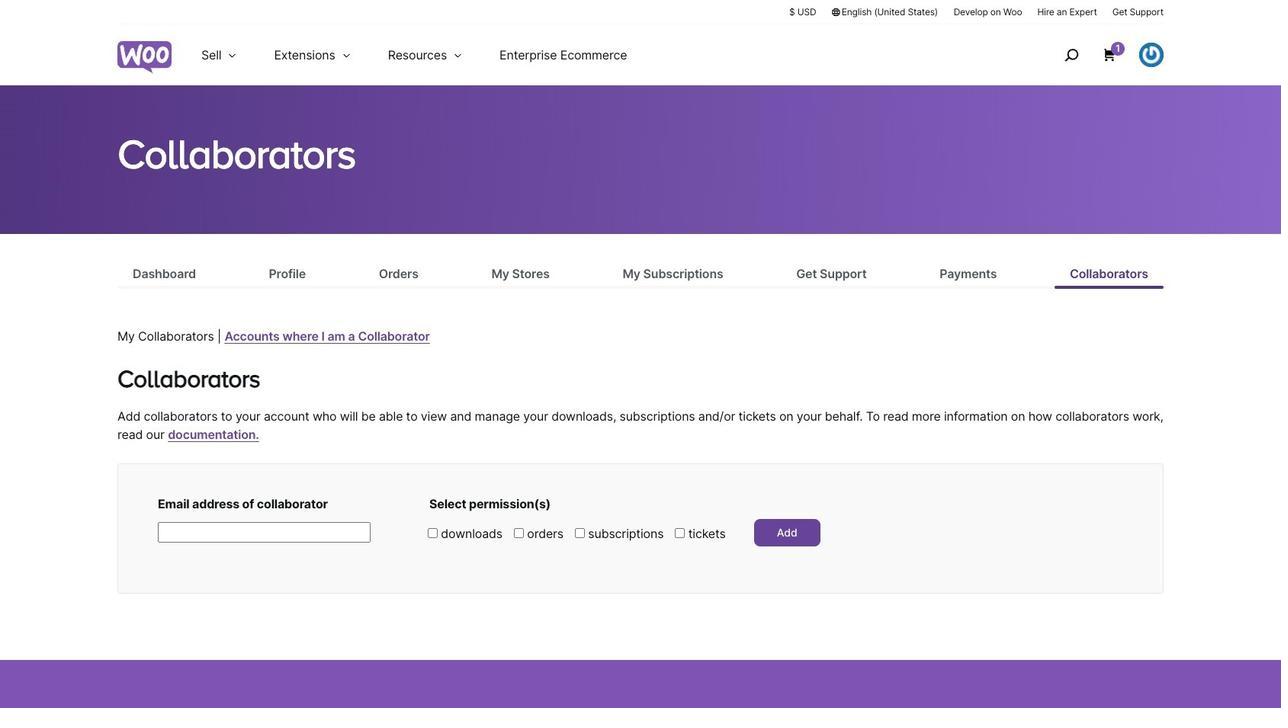 Task type: describe. For each thing, give the bounding box(es) containing it.
service navigation menu element
[[1032, 30, 1164, 80]]

search image
[[1059, 43, 1084, 67]]



Task type: locate. For each thing, give the bounding box(es) containing it.
None checkbox
[[428, 528, 438, 538], [514, 528, 524, 538], [675, 528, 685, 538], [428, 528, 438, 538], [514, 528, 524, 538], [675, 528, 685, 538]]

open account menu image
[[1139, 43, 1164, 67]]

None checkbox
[[575, 528, 585, 538]]



